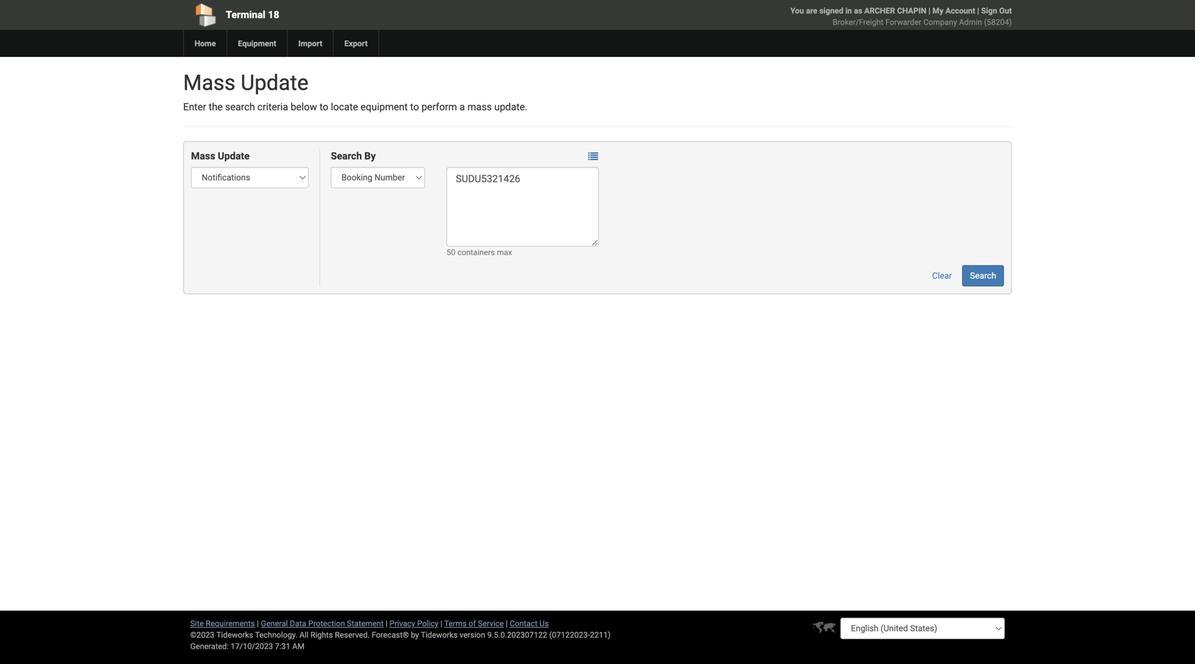 Task type: describe. For each thing, give the bounding box(es) containing it.
in
[[846, 6, 852, 15]]

show list image
[[589, 152, 598, 161]]

1 to from the left
[[320, 101, 329, 113]]

sign
[[982, 6, 998, 15]]

account
[[946, 6, 976, 15]]

am
[[292, 642, 305, 651]]

privacy
[[390, 619, 415, 628]]

locate
[[331, 101, 358, 113]]

search for search
[[971, 271, 997, 281]]

home link
[[183, 30, 227, 57]]

(07122023-
[[550, 630, 590, 640]]

| left sign
[[978, 6, 980, 15]]

data
[[290, 619, 306, 628]]

contact
[[510, 619, 538, 628]]

rights
[[311, 630, 333, 640]]

©2023 tideworks
[[190, 630, 253, 640]]

the
[[209, 101, 223, 113]]

terminal 18
[[226, 9, 279, 21]]

containers
[[458, 248, 495, 257]]

out
[[1000, 6, 1012, 15]]

a
[[460, 101, 465, 113]]

admin
[[960, 17, 983, 27]]

protection
[[308, 619, 345, 628]]

terms of service link
[[445, 619, 504, 628]]

mass update enter the search criteria below to locate equipment to perform a mass update.
[[183, 70, 528, 113]]

mass for mass update enter the search criteria below to locate equipment to perform a mass update.
[[183, 70, 236, 95]]

terminal
[[226, 9, 266, 21]]

equipment
[[361, 101, 408, 113]]

all
[[300, 630, 309, 640]]

export
[[345, 39, 368, 48]]

are
[[806, 6, 818, 15]]

by
[[411, 630, 419, 640]]

17/10/2023
[[231, 642, 273, 651]]

signed
[[820, 6, 844, 15]]

| left general
[[257, 619, 259, 628]]

my
[[933, 6, 944, 15]]

| up forecast®
[[386, 619, 388, 628]]

2211)
[[590, 630, 611, 640]]

18
[[268, 9, 279, 21]]

service
[[478, 619, 504, 628]]

version
[[460, 630, 486, 640]]

clear
[[933, 271, 952, 281]]

clear button
[[925, 265, 960, 286]]

you
[[791, 6, 804, 15]]

company
[[924, 17, 958, 27]]



Task type: locate. For each thing, give the bounding box(es) containing it.
| up 9.5.0.202307122
[[506, 619, 508, 628]]

mass update
[[191, 150, 250, 162]]

search
[[331, 150, 362, 162], [971, 271, 997, 281]]

below
[[291, 101, 317, 113]]

equipment link
[[227, 30, 287, 57]]

tideworks
[[421, 630, 458, 640]]

mass up the
[[183, 70, 236, 95]]

update up criteria
[[241, 70, 309, 95]]

0 vertical spatial update
[[241, 70, 309, 95]]

reserved.
[[335, 630, 370, 640]]

search for search by
[[331, 150, 362, 162]]

50 containers max
[[447, 248, 512, 257]]

7:31
[[275, 642, 290, 651]]

technology.
[[255, 630, 298, 640]]

to
[[320, 101, 329, 113], [410, 101, 419, 113]]

requirements
[[206, 619, 255, 628]]

mass inside mass update enter the search criteria below to locate equipment to perform a mass update.
[[183, 70, 236, 95]]

| left my
[[929, 6, 931, 15]]

mass
[[468, 101, 492, 113]]

None text field
[[447, 167, 599, 247]]

(58204)
[[985, 17, 1012, 27]]

search by
[[331, 150, 376, 162]]

update.
[[495, 101, 528, 113]]

equipment
[[238, 39, 276, 48]]

search inside button
[[971, 271, 997, 281]]

1 horizontal spatial to
[[410, 101, 419, 113]]

0 horizontal spatial search
[[331, 150, 362, 162]]

1 vertical spatial mass
[[191, 150, 215, 162]]

privacy policy link
[[390, 619, 439, 628]]

chapin
[[898, 6, 927, 15]]

site
[[190, 619, 204, 628]]

archer
[[865, 6, 896, 15]]

generated:
[[190, 642, 229, 651]]

export link
[[333, 30, 379, 57]]

1 vertical spatial update
[[218, 150, 250, 162]]

general data protection statement link
[[261, 619, 384, 628]]

broker/freight
[[833, 17, 884, 27]]

import
[[298, 39, 323, 48]]

criteria
[[258, 101, 288, 113]]

0 vertical spatial search
[[331, 150, 362, 162]]

update
[[241, 70, 309, 95], [218, 150, 250, 162]]

enter
[[183, 101, 206, 113]]

forecast®
[[372, 630, 409, 640]]

site requirements link
[[190, 619, 255, 628]]

statement
[[347, 619, 384, 628]]

to left "perform"
[[410, 101, 419, 113]]

search button
[[963, 265, 1005, 286]]

you are signed in as archer chapin | my account | sign out broker/freight forwarder company admin (58204)
[[791, 6, 1012, 27]]

max
[[497, 248, 512, 257]]

home
[[195, 39, 216, 48]]

by
[[365, 150, 376, 162]]

| up tideworks
[[441, 619, 443, 628]]

0 horizontal spatial to
[[320, 101, 329, 113]]

import link
[[287, 30, 333, 57]]

0 vertical spatial mass
[[183, 70, 236, 95]]

of
[[469, 619, 476, 628]]

contact us link
[[510, 619, 549, 628]]

|
[[929, 6, 931, 15], [978, 6, 980, 15], [257, 619, 259, 628], [386, 619, 388, 628], [441, 619, 443, 628], [506, 619, 508, 628]]

terms
[[445, 619, 467, 628]]

2 to from the left
[[410, 101, 419, 113]]

50
[[447, 248, 456, 257]]

policy
[[417, 619, 439, 628]]

my account link
[[933, 6, 976, 15]]

mass
[[183, 70, 236, 95], [191, 150, 215, 162]]

9.5.0.202307122
[[488, 630, 548, 640]]

search right clear
[[971, 271, 997, 281]]

forwarder
[[886, 17, 922, 27]]

1 horizontal spatial search
[[971, 271, 997, 281]]

mass down enter
[[191, 150, 215, 162]]

us
[[540, 619, 549, 628]]

search
[[225, 101, 255, 113]]

as
[[854, 6, 863, 15]]

update inside mass update enter the search criteria below to locate equipment to perform a mass update.
[[241, 70, 309, 95]]

terminal 18 link
[[183, 0, 516, 30]]

1 vertical spatial search
[[971, 271, 997, 281]]

to right the below
[[320, 101, 329, 113]]

mass for mass update
[[191, 150, 215, 162]]

sign out link
[[982, 6, 1012, 15]]

site requirements | general data protection statement | privacy policy | terms of service | contact us ©2023 tideworks technology. all rights reserved. forecast® by tideworks version 9.5.0.202307122 (07122023-2211) generated: 17/10/2023 7:31 am
[[190, 619, 611, 651]]

perform
[[422, 101, 457, 113]]

update for mass update enter the search criteria below to locate equipment to perform a mass update.
[[241, 70, 309, 95]]

search left by
[[331, 150, 362, 162]]

update down search
[[218, 150, 250, 162]]

update for mass update
[[218, 150, 250, 162]]

general
[[261, 619, 288, 628]]



Task type: vqa. For each thing, say whether or not it's contained in the screenshot.
All
yes



